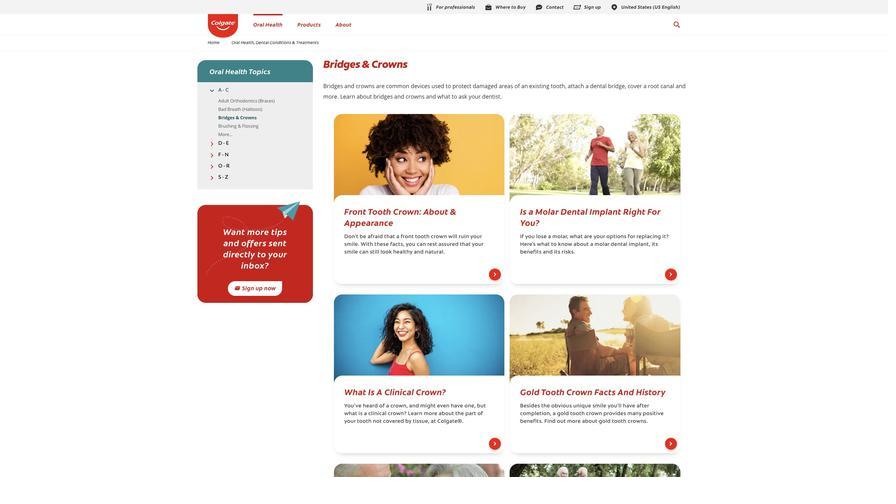 Task type: locate. For each thing, give the bounding box(es) containing it.
can
[[417, 242, 426, 248], [359, 250, 369, 255]]

- inside a - c popup button
[[223, 88, 224, 93]]

0 vertical spatial the
[[541, 404, 550, 409]]

1 horizontal spatial is
[[520, 206, 527, 217]]

0 vertical spatial you
[[525, 235, 535, 240]]

1 horizontal spatial learn
[[408, 412, 423, 417]]

d - e button
[[197, 141, 313, 147]]

what down used
[[437, 93, 450, 100]]

0 vertical spatial more
[[247, 226, 269, 237]]

obvious
[[551, 404, 572, 409]]

2 have from the left
[[623, 404, 635, 409]]

it?
[[662, 235, 669, 240]]

and inside you've heard of a crown, and might even have one, but what is a clinical crown? learn more about the part of your tooth not covered by tissue, at colgate®.
[[409, 404, 419, 409]]

crowns up flossing
[[240, 115, 257, 121]]

0 horizontal spatial have
[[451, 404, 463, 409]]

0 horizontal spatial are
[[376, 82, 385, 90]]

dental right molar
[[561, 206, 588, 217]]

about inside if you lose a molar, what are your options for replacing it? here's what to know about a molar dental implant, its benefits and its risks.
[[574, 242, 589, 248]]

crown:
[[393, 206, 421, 217]]

0 horizontal spatial its
[[554, 250, 561, 255]]

2 horizontal spatial oral
[[253, 21, 264, 28]]

a inside popup button
[[218, 88, 222, 93]]

2 vertical spatial bridges
[[218, 115, 235, 121]]

is left molar
[[520, 206, 527, 217]]

0 vertical spatial that
[[384, 235, 395, 240]]

- for s
[[222, 175, 224, 180]]

0 horizontal spatial dental
[[256, 40, 269, 45]]

0 horizontal spatial learn
[[340, 93, 355, 100]]

to right used
[[446, 82, 451, 90]]

besides the obvious unique smile you'll have after completion, a gold tooth crown provides many positive benefits. find out more about gold tooth crowns.
[[520, 404, 664, 425]]

0 horizontal spatial of
[[379, 404, 385, 409]]

implant
[[590, 206, 621, 217]]

1 vertical spatial about
[[423, 206, 448, 217]]

have up many
[[623, 404, 635, 409]]

0 vertical spatial dental
[[256, 40, 269, 45]]

tooth inside front tooth crown: about & appearance
[[368, 206, 391, 217]]

2 vertical spatial oral
[[210, 67, 224, 76]]

0 horizontal spatial tooth
[[368, 206, 391, 217]]

and left the offers
[[223, 237, 239, 249]]

0 horizontal spatial dental
[[590, 82, 607, 90]]

an
[[521, 82, 528, 90]]

health for oral health
[[266, 21, 283, 28]]

you inside if you lose a molar, what are your options for replacing it? here's what to know about a molar dental implant, its benefits and its risks.
[[525, 235, 535, 240]]

crowns up common
[[372, 57, 407, 71]]

to left ask
[[452, 93, 457, 100]]

gold down provides
[[599, 419, 611, 425]]

oral up the a - c
[[210, 67, 224, 76]]

1 vertical spatial is
[[368, 386, 375, 398]]

don't
[[344, 235, 358, 240]]

have
[[451, 404, 463, 409], [623, 404, 635, 409]]

and
[[618, 386, 634, 398]]

will
[[448, 235, 457, 240]]

crowns inside adult orthodontics (braces) bad breath (halitosis) bridges & crowns brushing & flossing more...
[[240, 115, 257, 121]]

health
[[266, 21, 283, 28], [225, 67, 247, 76]]

0 vertical spatial smile
[[344, 250, 358, 255]]

- right f
[[222, 152, 224, 158]]

you up here's
[[525, 235, 535, 240]]

oral inside popup button
[[210, 67, 224, 76]]

0 vertical spatial gold
[[557, 412, 569, 417]]

about inside you've heard of a crown, and might even have one, but what is a clinical crown? learn more about the part of your tooth not covered by tissue, at colgate®.
[[439, 412, 454, 417]]

1 vertical spatial crowns
[[240, 115, 257, 121]]

bridges for bridges and crowns are common devices used to protect damaged areas of an existing tooth, attach a dental bridge, cover a root canal and more. learn about bridges and crowns and what to ask your dentist.
[[323, 82, 343, 90]]

1 vertical spatial smile
[[593, 404, 606, 409]]

0 vertical spatial health
[[266, 21, 283, 28]]

can down with
[[359, 250, 369, 255]]

about inside bridges and crowns are common devices used to protect damaged areas of an existing tooth, attach a dental bridge, cover a root canal and more. learn about bridges and crowns and what to ask your dentist.
[[357, 93, 372, 100]]

oral health, dental conditions & treatments
[[232, 40, 319, 45]]

are
[[376, 82, 385, 90], [584, 235, 592, 240]]

heard
[[363, 404, 378, 409]]

0 vertical spatial are
[[376, 82, 385, 90]]

1 vertical spatial you
[[406, 242, 415, 248]]

but
[[477, 404, 486, 409]]

are down is a molar dental implant right for you?
[[584, 235, 592, 240]]

1 vertical spatial learn
[[408, 412, 423, 417]]

1 vertical spatial can
[[359, 250, 369, 255]]

0 horizontal spatial that
[[384, 235, 395, 240]]

1 horizontal spatial more
[[424, 412, 437, 417]]

0 vertical spatial its
[[652, 242, 658, 248]]

0 horizontal spatial more
[[247, 226, 269, 237]]

2 horizontal spatial of
[[515, 82, 520, 90]]

0 horizontal spatial smile
[[344, 250, 358, 255]]

more
[[247, 226, 269, 237], [424, 412, 437, 417], [567, 419, 581, 425]]

0 vertical spatial a
[[218, 88, 222, 93]]

that up facts,
[[384, 235, 395, 240]]

0 horizontal spatial can
[[359, 250, 369, 255]]

more right out
[[567, 419, 581, 425]]

you?
[[520, 217, 540, 228]]

oral left health, at top
[[232, 40, 240, 45]]

your right assured
[[472, 242, 484, 248]]

you inside don't be afraid that a front tooth crown will ruin your smile. with these facts, you can rest assured that your smile can still look healthy and natural.
[[406, 242, 415, 248]]

even
[[437, 404, 450, 409]]

d
[[218, 141, 222, 146]]

dental right health, at top
[[256, 40, 269, 45]]

dental inside bridges and crowns are common devices used to protect damaged areas of an existing tooth, attach a dental bridge, cover a root canal and more. learn about bridges and crowns and what to ask your dentist.
[[590, 82, 607, 90]]

sign up now link
[[228, 282, 282, 296]]

tooth down is
[[357, 419, 372, 425]]

are inside if you lose a molar, what are your options for replacing it? here's what to know about a molar dental implant, its benefits and its risks.
[[584, 235, 592, 240]]

used
[[432, 82, 444, 90]]

1 vertical spatial a
[[377, 386, 383, 398]]

tooth right 'front'
[[368, 206, 391, 217]]

1 horizontal spatial a
[[377, 386, 383, 398]]

tissue,
[[413, 419, 430, 425]]

0 horizontal spatial is
[[368, 386, 375, 398]]

canal
[[661, 82, 674, 90]]

0 vertical spatial learn
[[340, 93, 355, 100]]

gold tooth crown facts and history
[[520, 386, 666, 398]]

tooth down provides
[[612, 419, 627, 425]]

crowns up bridges
[[356, 82, 375, 90]]

common
[[386, 82, 409, 90]]

o
[[218, 164, 222, 169]]

dental inside if you lose a molar, what are your options for replacing it? here's what to know about a molar dental implant, its benefits and its risks.
[[611, 242, 628, 248]]

about
[[336, 21, 352, 28], [423, 206, 448, 217]]

a - c menu
[[197, 97, 313, 139]]

home
[[208, 40, 220, 45]]

- inside f - n 'popup button'
[[222, 152, 224, 158]]

1 horizontal spatial dental
[[561, 206, 588, 217]]

1 horizontal spatial crowns
[[372, 57, 407, 71]]

is up heard
[[368, 386, 375, 398]]

about down 'even'
[[439, 412, 454, 417]]

0 horizontal spatial crown
[[431, 235, 447, 240]]

1 vertical spatial bridges
[[323, 82, 343, 90]]

tooth up rest
[[415, 235, 430, 240]]

1 vertical spatial dental
[[611, 242, 628, 248]]

are up bridges
[[376, 82, 385, 90]]

crowns down "devices"
[[406, 93, 425, 100]]

learn right more.
[[340, 93, 355, 100]]

gold down obvious
[[557, 412, 569, 417]]

1 horizontal spatial crown
[[586, 412, 602, 417]]

0 vertical spatial crowns
[[356, 82, 375, 90]]

a inside don't be afraid that a front tooth crown will ruin your smile. with these facts, you can rest assured that your smile can still look healthy and natural.
[[396, 235, 399, 240]]

its down know
[[554, 250, 561, 255]]

crown up rest
[[431, 235, 447, 240]]

adult orthodontics (braces) bad breath (halitosis) bridges & crowns brushing & flossing more...
[[218, 98, 275, 138]]

0 horizontal spatial oral
[[210, 67, 224, 76]]

assured
[[439, 242, 459, 248]]

bridge,
[[608, 82, 626, 90]]

0 vertical spatial dental
[[590, 82, 607, 90]]

1 horizontal spatial its
[[652, 242, 658, 248]]

crown down "unique"
[[586, 412, 602, 417]]

more down might
[[424, 412, 437, 417]]

- left the c at the top
[[223, 88, 224, 93]]

what inside you've heard of a crown, and might even have one, but what is a clinical crown? learn more about the part of your tooth not covered by tissue, at colgate®.
[[344, 412, 357, 417]]

your down you've at the left
[[344, 419, 356, 425]]

a
[[218, 88, 222, 93], [377, 386, 383, 398]]

0 horizontal spatial crowns
[[356, 82, 375, 90]]

0 horizontal spatial a
[[218, 88, 222, 93]]

about
[[357, 93, 372, 100], [574, 242, 589, 248], [439, 412, 454, 417], [582, 419, 598, 425]]

0 horizontal spatial crowns
[[240, 115, 257, 121]]

1 vertical spatial are
[[584, 235, 592, 240]]

None search field
[[673, 18, 680, 32]]

about left bridges
[[357, 93, 372, 100]]

and left might
[[409, 404, 419, 409]]

dental
[[256, 40, 269, 45], [561, 206, 588, 217]]

learn inside bridges and crowns are common devices used to protect damaged areas of an existing tooth, attach a dental bridge, cover a root canal and more. learn about bridges and crowns and what to ask your dentist.
[[340, 93, 355, 100]]

a left the c at the top
[[218, 88, 222, 93]]

and down lose
[[543, 250, 553, 255]]

breath
[[227, 106, 241, 112]]

can left rest
[[417, 242, 426, 248]]

tooth up obvious
[[541, 386, 565, 398]]

your down tips
[[268, 248, 287, 260]]

crown inside don't be afraid that a front tooth crown will ruin your smile. with these facts, you can rest assured that your smile can still look healthy and natural.
[[431, 235, 447, 240]]

1 horizontal spatial oral
[[232, 40, 240, 45]]

1 horizontal spatial are
[[584, 235, 592, 240]]

to down the "molar,"
[[551, 242, 557, 248]]

sent
[[269, 237, 287, 249]]

health inside popup button
[[225, 67, 247, 76]]

a up heard
[[377, 386, 383, 398]]

o - r
[[218, 164, 230, 169]]

1 vertical spatial the
[[455, 412, 464, 417]]

- inside d - e popup button
[[223, 141, 225, 146]]

health for oral health topics
[[225, 67, 247, 76]]

about right crown:
[[423, 206, 448, 217]]

1 horizontal spatial about
[[423, 206, 448, 217]]

your inside if you lose a molar, what are your options for replacing it? here's what to know about a molar dental implant, its benefits and its risks.
[[594, 235, 605, 240]]

0 vertical spatial tooth
[[368, 206, 391, 217]]

1 horizontal spatial smile
[[593, 404, 606, 409]]

about right products dropdown button
[[336, 21, 352, 28]]

1 vertical spatial health
[[225, 67, 247, 76]]

- right 's'
[[222, 175, 224, 180]]

1 horizontal spatial health
[[266, 21, 283, 28]]

lose
[[536, 235, 547, 240]]

1 vertical spatial more
[[424, 412, 437, 417]]

1 horizontal spatial the
[[541, 404, 550, 409]]

- inside o - r popup button
[[224, 164, 225, 169]]

learn up tissue,
[[408, 412, 423, 417]]

crown inside besides the obvious unique smile you'll have after completion, a gold tooth crown provides many positive benefits. find out more about gold tooth crowns.
[[586, 412, 602, 417]]

dental left 'bridge,'
[[590, 82, 607, 90]]

bridges and crowns are common devices used to protect damaged areas of an existing tooth, attach a dental bridge, cover a root canal and more. learn about bridges and crowns and what to ask your dentist.
[[323, 82, 686, 100]]

is inside is a molar dental implant right for you?
[[520, 206, 527, 217]]

0 vertical spatial oral
[[253, 21, 264, 28]]

oral for oral health
[[253, 21, 264, 28]]

many
[[628, 412, 642, 417]]

at
[[431, 419, 436, 425]]

have inside you've heard of a crown, and might even have one, but what is a clinical crown? learn more about the part of your tooth not covered by tissue, at colgate®.
[[451, 404, 463, 409]]

have inside besides the obvious unique smile you'll have after completion, a gold tooth crown provides many positive benefits. find out more about gold tooth crowns.
[[623, 404, 635, 409]]

replacing
[[637, 235, 661, 240]]

0 vertical spatial about
[[336, 21, 352, 28]]

0 horizontal spatial the
[[455, 412, 464, 417]]

- inside s - z popup button
[[222, 175, 224, 180]]

2 vertical spatial of
[[478, 412, 483, 417]]

have left one,
[[451, 404, 463, 409]]

smile left you'll
[[593, 404, 606, 409]]

1 vertical spatial tooth
[[541, 386, 565, 398]]

your inside bridges and crowns are common devices used to protect damaged areas of an existing tooth, attach a dental bridge, cover a root canal and more. learn about bridges and crowns and what to ask your dentist.
[[469, 93, 481, 100]]

you down front
[[406, 242, 415, 248]]

of left an
[[515, 82, 520, 90]]

2 vertical spatial more
[[567, 419, 581, 425]]

you've
[[344, 404, 362, 409]]

crown,
[[391, 404, 408, 409]]

what up know
[[570, 235, 583, 240]]

paper airplane image
[[206, 198, 304, 281]]

0 vertical spatial crown
[[431, 235, 447, 240]]

1 vertical spatial that
[[460, 242, 471, 248]]

1 horizontal spatial dental
[[611, 242, 628, 248]]

not
[[373, 419, 382, 425]]

1 vertical spatial dental
[[561, 206, 588, 217]]

0 vertical spatial is
[[520, 206, 527, 217]]

what down you've at the left
[[344, 412, 357, 417]]

- left 'r'
[[224, 164, 225, 169]]

n
[[225, 152, 229, 158]]

and right healthy
[[414, 250, 424, 255]]

1 vertical spatial gold
[[599, 419, 611, 425]]

facts
[[595, 386, 616, 398]]

crown
[[431, 235, 447, 240], [586, 412, 602, 417]]

to left the 'sent'
[[257, 248, 266, 260]]

tooth
[[368, 206, 391, 217], [541, 386, 565, 398]]

health up the c at the top
[[225, 67, 247, 76]]

of up clinical on the bottom
[[379, 404, 385, 409]]

ask
[[459, 93, 467, 100]]

1 horizontal spatial crowns
[[406, 93, 425, 100]]

molar
[[595, 242, 610, 248]]

tooth for gold
[[541, 386, 565, 398]]

about down "unique"
[[582, 419, 598, 425]]

might
[[420, 404, 436, 409]]

1 vertical spatial oral
[[232, 40, 240, 45]]

z
[[225, 175, 228, 180]]

about up the 'risks.'
[[574, 242, 589, 248]]

1 vertical spatial crowns
[[406, 93, 425, 100]]

smile down the smile.
[[344, 250, 358, 255]]

- left e
[[223, 141, 225, 146]]

crowns
[[356, 82, 375, 90], [406, 93, 425, 100]]

bridges & crowns
[[323, 57, 407, 71]]

0 vertical spatial can
[[417, 242, 426, 248]]

bridges
[[373, 93, 393, 100]]

its down replacing
[[652, 242, 658, 248]]

your up molar
[[594, 235, 605, 240]]

0 vertical spatial of
[[515, 82, 520, 90]]

0 vertical spatial bridges
[[323, 57, 360, 71]]

oral health button
[[253, 21, 283, 28]]

home link
[[203, 40, 224, 45]]

- for a
[[223, 88, 224, 93]]

- for o
[[224, 164, 225, 169]]

1 vertical spatial crown
[[586, 412, 602, 417]]

of down but
[[478, 412, 483, 417]]

sign
[[242, 284, 254, 292]]

to
[[446, 82, 451, 90], [452, 93, 457, 100], [551, 242, 557, 248], [257, 248, 266, 260]]

with
[[361, 242, 373, 248]]

health up oral health, dental conditions & treatments
[[266, 21, 283, 28]]

tooth
[[415, 235, 430, 240], [570, 412, 585, 417], [357, 419, 372, 425], [612, 419, 627, 425]]

and inside want more tips and offers sent directly to your inbox?
[[223, 237, 239, 249]]

the left 'part'
[[455, 412, 464, 417]]

and inside if you lose a molar, what are your options for replacing it? here's what to know about a molar dental implant, its benefits and its risks.
[[543, 250, 553, 255]]

of inside bridges and crowns are common devices used to protect damaged areas of an existing tooth, attach a dental bridge, cover a root canal and more. learn about bridges and crowns and what to ask your dentist.
[[515, 82, 520, 90]]

benefits
[[520, 250, 542, 255]]

oral up health, at top
[[253, 21, 264, 28]]

oral
[[253, 21, 264, 28], [232, 40, 240, 45], [210, 67, 224, 76]]

dental inside is a molar dental implant right for you?
[[561, 206, 588, 217]]

1 horizontal spatial tooth
[[541, 386, 565, 398]]

crown?
[[416, 386, 446, 398]]

its
[[652, 242, 658, 248], [554, 250, 561, 255]]

what down lose
[[537, 242, 550, 248]]

clinical
[[385, 386, 414, 398]]

0 horizontal spatial health
[[225, 67, 247, 76]]

1 horizontal spatial that
[[460, 242, 471, 248]]

and down common
[[394, 93, 404, 100]]

your right ask
[[469, 93, 481, 100]]

that down ruin
[[460, 242, 471, 248]]

& inside front tooth crown: about & appearance
[[450, 206, 457, 217]]

1 horizontal spatial you
[[525, 235, 535, 240]]

orthodontics
[[230, 98, 257, 104]]

dental down options
[[611, 242, 628, 248]]

0 horizontal spatial you
[[406, 242, 415, 248]]

more inside you've heard of a crown, and might even have one, but what is a clinical crown? learn more about the part of your tooth not covered by tissue, at colgate®.
[[424, 412, 437, 417]]

1 have from the left
[[451, 404, 463, 409]]

0 horizontal spatial about
[[336, 21, 352, 28]]

clinical
[[368, 412, 387, 417]]

what inside bridges and crowns are common devices used to protect damaged areas of an existing tooth, attach a dental bridge, cover a root canal and more. learn about bridges and crowns and what to ask your dentist.
[[437, 93, 450, 100]]

about inside front tooth crown: about & appearance
[[423, 206, 448, 217]]

bridges inside bridges and crowns are common devices used to protect damaged areas of an existing tooth, attach a dental bridge, cover a root canal and more. learn about bridges and crowns and what to ask your dentist.
[[323, 82, 343, 90]]

more left tips
[[247, 226, 269, 237]]

1 horizontal spatial have
[[623, 404, 635, 409]]

the up completion, on the right bottom
[[541, 404, 550, 409]]

and down used
[[426, 93, 436, 100]]

2 horizontal spatial more
[[567, 419, 581, 425]]



Task type: vqa. For each thing, say whether or not it's contained in the screenshot.
your in the if you lose a molar, what are your options for replacing it? here's what to know about a molar dental implant, its benefits and its risks.
yes



Task type: describe. For each thing, give the bounding box(es) containing it.
covered
[[383, 419, 404, 425]]

tooth inside you've heard of a crown, and might even have one, but what is a clinical crown? learn more about the part of your tooth not covered by tissue, at colgate®.
[[357, 419, 372, 425]]

brushing & flossing link
[[218, 123, 259, 129]]

s
[[218, 175, 221, 180]]

provides
[[604, 412, 626, 417]]

areas
[[499, 82, 513, 90]]

ruin
[[459, 235, 469, 240]]

if you lose a molar, what are your options for replacing it? here's what to know about a molar dental implant, its benefits and its risks.
[[520, 235, 669, 255]]

your inside you've heard of a crown, and might even have one, but what is a clinical crown? learn more about the part of your tooth not covered by tissue, at colgate®.
[[344, 419, 356, 425]]

crowns.
[[628, 419, 648, 425]]

oral health
[[253, 21, 283, 28]]

colgate® logo image
[[208, 14, 238, 38]]

implant,
[[629, 242, 651, 248]]

sign up now
[[242, 284, 276, 292]]

root
[[648, 82, 659, 90]]

location icon image
[[610, 3, 619, 11]]

c
[[225, 88, 229, 93]]

oral health, dental conditions & treatments link
[[227, 40, 324, 45]]

front
[[401, 235, 414, 240]]

oral health topics
[[210, 67, 271, 76]]

more... link
[[218, 131, 233, 138]]

more inside besides the obvious unique smile you'll have after completion, a gold tooth crown provides many positive benefits. find out more about gold tooth crowns.
[[567, 419, 581, 425]]

a - c
[[218, 88, 229, 93]]

health,
[[241, 40, 255, 45]]

find
[[544, 419, 556, 425]]

and inside don't be afraid that a front tooth crown will ruin your smile. with these facts, you can rest assured that your smile can still look healthy and natural.
[[414, 250, 424, 255]]

tooth for front
[[368, 206, 391, 217]]

more inside want more tips and offers sent directly to your inbox?
[[247, 226, 269, 237]]

tooth down "unique"
[[570, 412, 585, 417]]

a - c button
[[197, 88, 313, 94]]

molar,
[[553, 235, 569, 240]]

what
[[344, 386, 366, 398]]

conditions
[[270, 40, 291, 45]]

you've heard of a crown, and might even have one, but what is a clinical crown? learn more about the part of your tooth not covered by tissue, at colgate®.
[[344, 404, 486, 425]]

and right canal
[[676, 82, 686, 90]]

still
[[370, 250, 379, 255]]

(halitosis)
[[242, 106, 262, 112]]

bad breath (halitosis) link
[[218, 106, 262, 112]]

afraid
[[368, 235, 383, 240]]

front
[[344, 206, 366, 217]]

here's
[[520, 242, 536, 248]]

smile inside besides the obvious unique smile you'll have after completion, a gold tooth crown provides many positive benefits. find out more about gold tooth crowns.
[[593, 404, 606, 409]]

o - r button
[[197, 163, 313, 169]]

cover
[[628, 82, 642, 90]]

r
[[226, 164, 230, 169]]

crown
[[567, 386, 593, 398]]

oral health topics button
[[197, 60, 313, 82]]

bridges for bridges & crowns
[[323, 57, 360, 71]]

for professionals icon image
[[425, 3, 433, 12]]

1 horizontal spatial of
[[478, 412, 483, 417]]

- for d
[[223, 141, 225, 146]]

products
[[297, 21, 321, 28]]

s - z
[[218, 175, 228, 180]]

want more tips and offers sent directly to your inbox?
[[223, 226, 287, 271]]

1 horizontal spatial gold
[[599, 419, 611, 425]]

inbox?
[[241, 260, 269, 271]]

your inside want more tips and offers sent directly to your inbox?
[[268, 248, 287, 260]]

smile inside don't be afraid that a front tooth crown will ruin your smile. with these facts, you can rest assured that your smile can still look healthy and natural.
[[344, 250, 358, 255]]

benefits.
[[520, 419, 543, 425]]

facts,
[[390, 242, 405, 248]]

devices
[[411, 82, 430, 90]]

learn inside you've heard of a crown, and might even have one, but what is a clinical crown? learn more about the part of your tooth not covered by tissue, at colgate®.
[[408, 412, 423, 417]]

damaged
[[473, 82, 497, 90]]

f
[[218, 152, 221, 158]]

- for f
[[222, 152, 224, 158]]

0 vertical spatial crowns
[[372, 57, 407, 71]]

if
[[520, 235, 524, 240]]

be
[[360, 235, 366, 240]]

know
[[558, 242, 572, 248]]

risks.
[[562, 250, 575, 255]]

by
[[405, 419, 412, 425]]

1 vertical spatial its
[[554, 250, 561, 255]]

rest
[[427, 242, 437, 248]]

1 horizontal spatial can
[[417, 242, 426, 248]]

appearance
[[344, 217, 393, 228]]

now
[[264, 284, 276, 292]]

up
[[256, 284, 263, 292]]

bad
[[218, 106, 226, 112]]

dentist.
[[482, 93, 502, 100]]

is
[[359, 412, 363, 417]]

to inside if you lose a molar, what are your options for replacing it? here's what to know about a molar dental implant, its benefits and its risks.
[[551, 242, 557, 248]]

sign up icon image
[[573, 3, 581, 11]]

a inside besides the obvious unique smile you'll have after completion, a gold tooth crown provides many positive benefits. find out more about gold tooth crowns.
[[553, 412, 556, 417]]

the inside besides the obvious unique smile you'll have after completion, a gold tooth crown provides many positive benefits. find out more about gold tooth crowns.
[[541, 404, 550, 409]]

tooth,
[[551, 82, 566, 90]]

offers
[[241, 237, 267, 249]]

is a molar dental implant right for you?
[[520, 206, 661, 228]]

more...
[[218, 131, 233, 138]]

what is a clinical crown?
[[344, 386, 446, 398]]

oral for oral health topics
[[210, 67, 224, 76]]

protect
[[453, 82, 471, 90]]

where to buy icon image
[[484, 3, 493, 11]]

options
[[607, 235, 627, 240]]

and down the bridges & crowns
[[344, 82, 354, 90]]

0 horizontal spatial gold
[[557, 412, 569, 417]]

to inside want more tips and offers sent directly to your inbox?
[[257, 248, 266, 260]]

topics
[[249, 67, 271, 76]]

a inside is a molar dental implant right for you?
[[529, 206, 534, 217]]

1 vertical spatial of
[[379, 404, 385, 409]]

tooth inside don't be afraid that a front tooth crown will ruin your smile. with these facts, you can rest assured that your smile can still look healthy and natural.
[[415, 235, 430, 240]]

want
[[223, 226, 245, 237]]

smile.
[[344, 242, 359, 248]]

besides
[[520, 404, 540, 409]]

right
[[623, 206, 646, 217]]

s - z button
[[197, 175, 313, 181]]

directly
[[223, 248, 255, 260]]

about inside besides the obvious unique smile you'll have after completion, a gold tooth crown provides many positive benefits. find out more about gold tooth crowns.
[[582, 419, 598, 425]]

gold
[[520, 386, 540, 398]]

bridges inside adult orthodontics (braces) bad breath (halitosis) bridges & crowns brushing & flossing more...
[[218, 115, 235, 121]]

are inside bridges and crowns are common devices used to protect damaged areas of an existing tooth, attach a dental bridge, cover a root canal and more. learn about bridges and crowns and what to ask your dentist.
[[376, 82, 385, 90]]

front tooth crown: about & appearance
[[344, 206, 457, 228]]

attach
[[568, 82, 584, 90]]

treatments
[[296, 40, 319, 45]]

your right ruin
[[470, 235, 482, 240]]

completion,
[[520, 412, 551, 417]]

contact icon image
[[535, 3, 543, 11]]

natural.
[[425, 250, 445, 255]]

the inside you've heard of a crown, and might even have one, but what is a clinical crown? learn more about the part of your tooth not covered by tissue, at colgate®.
[[455, 412, 464, 417]]

oral for oral health, dental conditions & treatments
[[232, 40, 240, 45]]

d - e
[[218, 141, 229, 146]]

about button
[[336, 21, 352, 28]]

bridges & crowns link
[[218, 115, 257, 121]]



